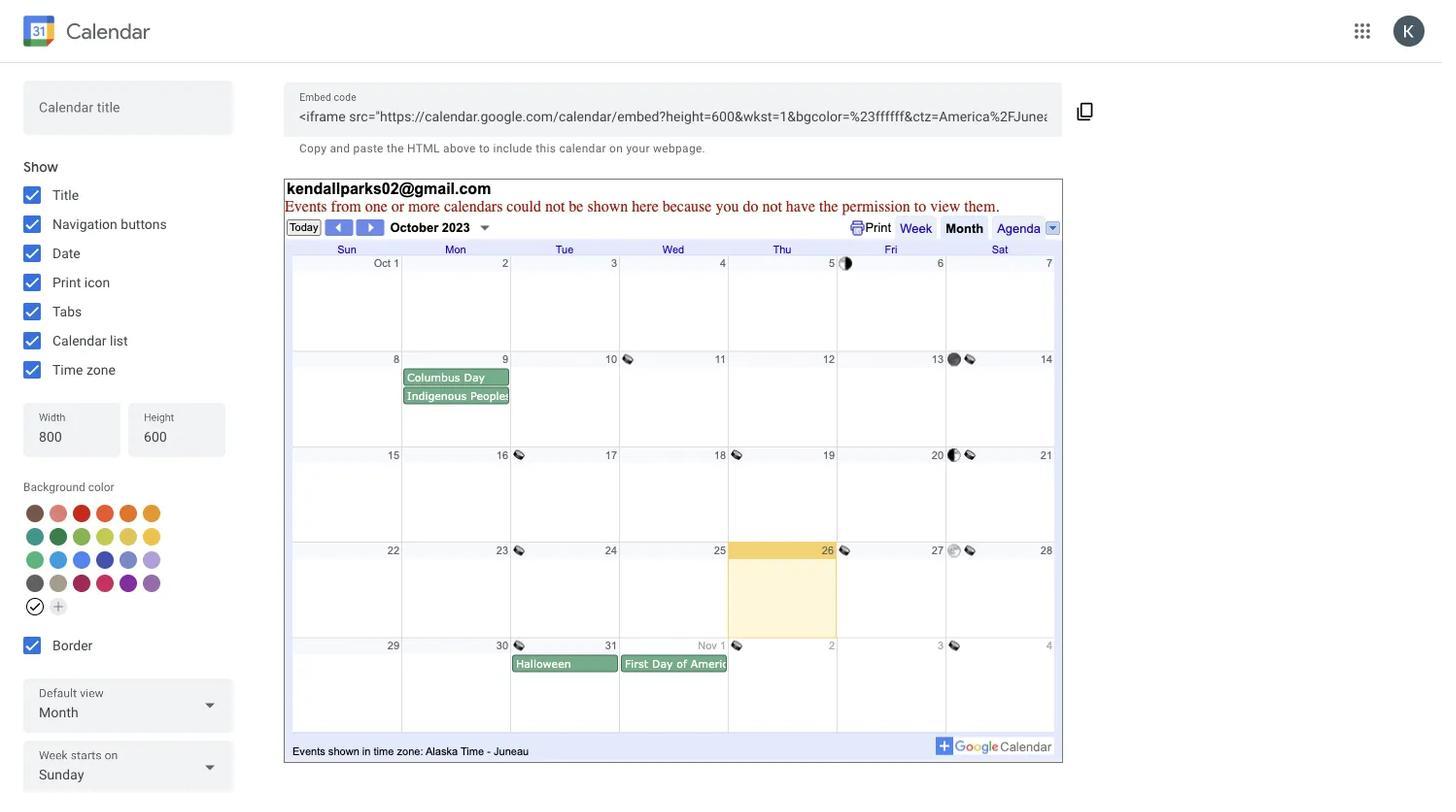 Task type: describe. For each thing, give the bounding box(es) containing it.
pumpkin menu item
[[120, 505, 137, 523]]

flamingo menu item
[[50, 505, 67, 523]]

calendar list
[[52, 333, 128, 349]]

graphite menu item
[[26, 575, 44, 593]]

birch menu item
[[50, 575, 67, 593]]

tabs
[[52, 304, 82, 320]]

eucalyptus menu item
[[26, 529, 44, 546]]

print
[[52, 275, 81, 291]]

blueberry menu item
[[96, 552, 114, 569]]

calendar color menu item
[[26, 599, 44, 616]]

html
[[407, 142, 440, 155]]

zone
[[86, 362, 115, 378]]

copy and paste the html above to include this calendar on your webpage.
[[299, 142, 706, 155]]

avocado menu item
[[96, 529, 114, 546]]

on
[[609, 142, 623, 155]]

sage menu item
[[26, 552, 44, 569]]

the
[[387, 142, 404, 155]]

list
[[110, 333, 128, 349]]

and
[[330, 142, 350, 155]]

citron menu item
[[120, 529, 137, 546]]

buttons
[[121, 216, 167, 232]]

calendar for calendar
[[66, 18, 150, 44]]

background
[[23, 481, 85, 495]]

lavender menu item
[[120, 552, 137, 569]]

pistachio menu item
[[73, 529, 90, 546]]

title
[[52, 187, 79, 203]]

border
[[52, 638, 93, 654]]

print icon
[[52, 275, 110, 291]]

basil menu item
[[50, 529, 67, 546]]

grape menu item
[[120, 575, 137, 593]]

tomato menu item
[[73, 505, 90, 523]]

navigation buttons
[[52, 216, 167, 232]]

amethyst menu item
[[143, 575, 160, 593]]

webpage.
[[653, 142, 706, 155]]



Task type: vqa. For each thing, say whether or not it's contained in the screenshot.
Avocado menu item
yes



Task type: locate. For each thing, give the bounding box(es) containing it.
time
[[52, 362, 83, 378]]

include
[[493, 142, 533, 155]]

copy
[[299, 142, 327, 155]]

paste
[[353, 142, 384, 155]]

calendar
[[66, 18, 150, 44], [52, 333, 106, 349]]

banana menu item
[[143, 529, 160, 546]]

color
[[88, 481, 114, 495]]

icon
[[84, 275, 110, 291]]

None number field
[[39, 424, 105, 451], [144, 424, 210, 451], [39, 424, 105, 451], [144, 424, 210, 451]]

calendar link
[[19, 12, 150, 54]]

cherry blossom menu item
[[96, 575, 114, 593]]

tangerine menu item
[[96, 505, 114, 523]]

1 vertical spatial calendar
[[52, 333, 106, 349]]

time zone
[[52, 362, 115, 378]]

this
[[536, 142, 556, 155]]

wisteria menu item
[[143, 552, 160, 569]]

None text field
[[39, 101, 218, 129], [299, 103, 1047, 130], [39, 101, 218, 129], [299, 103, 1047, 130]]

mango menu item
[[143, 505, 160, 523]]

to
[[479, 142, 490, 155]]

your
[[626, 142, 650, 155]]

navigation
[[52, 216, 117, 232]]

add custom color menu item
[[50, 599, 67, 616]]

above
[[443, 142, 476, 155]]

show
[[23, 158, 58, 176]]

background color
[[23, 481, 114, 495]]

0 vertical spatial calendar
[[66, 18, 150, 44]]

content_copy button
[[1062, 86, 1108, 133]]

content_copy
[[1075, 102, 1095, 121]]

calendar inside 'link'
[[66, 18, 150, 44]]

date
[[52, 245, 80, 261]]

calendar for calendar list
[[52, 333, 106, 349]]

radicchio menu item
[[73, 575, 90, 593]]

cobalt menu item
[[73, 552, 90, 569]]

calendar
[[559, 142, 606, 155]]

cocoa menu item
[[26, 505, 44, 523]]

peacock menu item
[[50, 552, 67, 569]]

None field
[[23, 679, 233, 734], [23, 741, 233, 794], [23, 679, 233, 734], [23, 741, 233, 794]]



